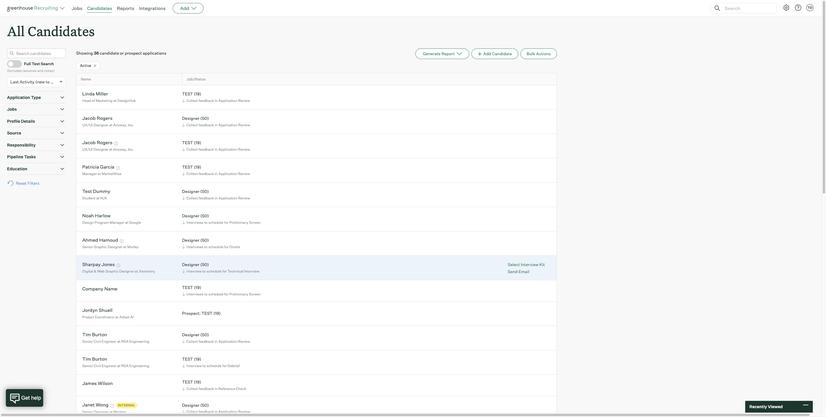 Task type: locate. For each thing, give the bounding box(es) containing it.
graphic down jones
[[105, 269, 118, 274]]

0 vertical spatial engineer
[[102, 339, 116, 344]]

2 engineering from the top
[[129, 364, 149, 368]]

preliminary inside designer (50) interviews to schedule for preliminary screen
[[229, 220, 248, 225]]

debrief
[[228, 364, 240, 368]]

1 vertical spatial civil
[[94, 364, 101, 368]]

and
[[37, 69, 44, 73]]

preliminary inside test (19) interviews to schedule for preliminary screen
[[229, 292, 248, 297]]

schedule inside test (19) interviews to schedule for preliminary screen
[[209, 292, 223, 297]]

1 vertical spatial ux/ui
[[82, 147, 93, 152]]

review for 7th 'collect feedback in application review' link from the bottom
[[238, 98, 250, 103]]

8 collect from the top
[[187, 410, 198, 414]]

(19)
[[194, 92, 201, 97], [194, 140, 201, 145], [194, 165, 201, 170], [194, 285, 201, 290], [213, 311, 221, 316], [194, 357, 201, 362], [194, 380, 201, 385]]

schedule down the interview to schedule for technical interview link
[[209, 292, 223, 297]]

preliminary down technical
[[229, 292, 248, 297]]

engineer up wilson
[[102, 364, 116, 368]]

(50) inside designer (50) interviews to schedule for preliminary screen
[[200, 213, 209, 218]]

collect for 6th 'collect feedback in application review' link
[[187, 339, 198, 344]]

senior down ahmed
[[82, 245, 93, 249]]

jacob down head
[[82, 115, 96, 121]]

0 vertical spatial add
[[180, 5, 189, 11]]

resumes
[[23, 69, 37, 73]]

prospect
[[125, 51, 142, 56]]

6 collect from the top
[[187, 339, 198, 344]]

company
[[82, 286, 103, 292]]

1 rsa from the top
[[121, 339, 129, 344]]

graphic down ahmed hamoud 'link'
[[94, 245, 107, 249]]

1 vertical spatial screen
[[249, 292, 261, 297]]

engineer
[[102, 339, 116, 344], [102, 364, 116, 368]]

collect feedback in application review link
[[181, 98, 252, 103], [181, 122, 252, 128], [181, 147, 252, 152], [181, 171, 252, 177], [181, 195, 252, 201], [181, 339, 252, 344], [181, 409, 252, 415]]

tim down project
[[82, 332, 91, 338]]

2 inc. from the top
[[128, 147, 134, 152]]

0 vertical spatial jacob rogers link
[[82, 115, 112, 122]]

send email link
[[508, 269, 545, 274]]

2 preliminary from the top
[[229, 292, 248, 297]]

Search candidates field
[[7, 49, 66, 58]]

checkmark image
[[10, 61, 14, 66]]

engineering
[[129, 339, 149, 344], [129, 364, 149, 368]]

1 horizontal spatial jobs
[[72, 5, 82, 11]]

test (19) interview to schedule for debrief
[[182, 357, 240, 368]]

1 horizontal spatial name
[[104, 286, 117, 292]]

linda
[[82, 91, 95, 97]]

designer inside designer (50) interview to schedule for technical interview
[[182, 262, 200, 267]]

5 (50) from the top
[[200, 262, 209, 267]]

(50) inside designer (50) interviews to schedule for onsite
[[200, 238, 209, 243]]

2 jacob rogers link from the top
[[82, 140, 112, 146]]

to inside designer (50) interview to schedule for technical interview
[[203, 269, 206, 274]]

tim burton link up 'james wilson'
[[82, 356, 107, 363]]

test for collect feedback in reference check link
[[182, 380, 193, 385]]

designer (50) interviews to schedule for preliminary screen
[[182, 213, 261, 225]]

8 in from the top
[[215, 410, 218, 414]]

full
[[24, 61, 31, 66]]

interviews inside designer (50) interviews to schedule for onsite
[[187, 245, 204, 249]]

for inside designer (50) interview to schedule for technical interview
[[222, 269, 227, 274]]

interview to schedule for debrief link
[[181, 363, 241, 369]]

7 review from the top
[[238, 410, 250, 414]]

marketing
[[96, 98, 113, 103]]

civil for designer (50)
[[94, 339, 101, 344]]

1 (50) from the top
[[200, 116, 209, 121]]

1 vertical spatial rsa
[[121, 364, 129, 368]]

2 rsa from the top
[[121, 364, 129, 368]]

1 vertical spatial tim
[[82, 356, 91, 362]]

2 engineer from the top
[[102, 364, 116, 368]]

for left 'onsite'
[[224, 245, 229, 249]]

1 review from the top
[[238, 98, 250, 103]]

1 burton from the top
[[92, 332, 107, 338]]

senior down janet
[[82, 410, 93, 414]]

for inside designer (50) interviews to schedule for preliminary screen
[[224, 220, 229, 225]]

2 burton from the top
[[92, 356, 107, 362]]

1 feedback from the top
[[199, 98, 214, 103]]

check
[[236, 387, 246, 391]]

0 vertical spatial ux/ui
[[82, 123, 93, 127]]

application for fourth 'collect feedback in application review' link from the bottom of the page
[[219, 172, 237, 176]]

1 vertical spatial engineering
[[129, 364, 149, 368]]

ahmed hamoud link
[[82, 237, 118, 244]]

to for designer (50) interviews to schedule for onsite
[[204, 245, 208, 249]]

at inside linda miller head of marketing at designhub
[[113, 98, 117, 103]]

ux/ui designer at anyway, inc.
[[82, 147, 134, 152]]

interview inside select interview kit send email
[[521, 262, 539, 267]]

&
[[94, 269, 96, 274]]

0 vertical spatial graphic
[[94, 245, 107, 249]]

2 jacob from the top
[[82, 140, 96, 146]]

name right company
[[104, 286, 117, 292]]

1 collect from the top
[[187, 98, 198, 103]]

7 in from the top
[[215, 387, 218, 391]]

3 designer (50) collect feedback in application review from the top
[[182, 333, 250, 344]]

interviews to schedule for preliminary screen link down the interview to schedule for technical interview link
[[181, 292, 262, 297]]

to inside test (19) interview to schedule for debrief
[[203, 364, 206, 368]]

ux/ui down the jacob rogers
[[82, 147, 93, 152]]

tim burton senior civil engineer at rsa engineering up wilson
[[82, 356, 149, 368]]

(new
[[35, 79, 45, 84]]

1 jacob from the top
[[82, 115, 96, 121]]

integrations
[[139, 5, 166, 11]]

collect feedback in reference check link
[[181, 386, 248, 392]]

dummy
[[93, 189, 110, 194]]

schedule up designer (50) interviews to schedule for onsite
[[209, 220, 223, 225]]

4 in from the top
[[215, 172, 218, 176]]

1 inc. from the top
[[128, 123, 134, 127]]

to up prospect: test (19)
[[204, 292, 208, 297]]

civil for test (19)
[[94, 364, 101, 368]]

preliminary for (50)
[[229, 220, 248, 225]]

1 vertical spatial manager
[[110, 220, 124, 225]]

1 vertical spatial rogers
[[97, 140, 112, 146]]

schedule inside designer (50) interviews to schedule for onsite
[[209, 245, 223, 249]]

1 vertical spatial interviews
[[187, 245, 204, 249]]

1 jacob rogers link from the top
[[82, 115, 112, 122]]

schedule
[[209, 220, 223, 225], [209, 245, 223, 249], [207, 269, 222, 274], [209, 292, 223, 297], [207, 364, 222, 368]]

full text search (includes resumes and notes)
[[7, 61, 55, 73]]

ux/ui up the jacob rogers
[[82, 123, 93, 127]]

(19) for interviews to schedule for preliminary screen link related to (19)
[[194, 285, 201, 290]]

manager down patricia
[[82, 172, 97, 176]]

to inside designer (50) interviews to schedule for onsite
[[204, 245, 208, 249]]

civil down the coordinator
[[94, 339, 101, 344]]

collect
[[187, 98, 198, 103], [187, 123, 198, 127], [187, 147, 198, 152], [187, 172, 198, 176], [187, 196, 198, 200], [187, 339, 198, 344], [187, 387, 198, 391], [187, 410, 198, 414]]

screen for (50)
[[249, 220, 261, 225]]

0 vertical spatial engineering
[[129, 339, 149, 344]]

schedule up test (19) interviews to schedule for preliminary screen at the left bottom of the page
[[207, 269, 222, 274]]

application for 6th 'collect feedback in application review' link
[[219, 339, 237, 344]]

1 tim burton link from the top
[[82, 332, 107, 339]]

jacob rogers link down of
[[82, 115, 112, 122]]

1 designer (50) collect feedback in application review from the top
[[182, 116, 250, 127]]

1 vertical spatial jacob rogers link
[[82, 140, 112, 146]]

4 collect from the top
[[187, 172, 198, 176]]

2 collect from the top
[[187, 123, 198, 127]]

1 in from the top
[[215, 98, 218, 103]]

tim burton senior civil engineer at rsa engineering for designer
[[82, 332, 149, 344]]

3 (50) from the top
[[200, 213, 209, 218]]

0 vertical spatial anyway,
[[113, 123, 127, 127]]

tim burton senior civil engineer at rsa engineering for test
[[82, 356, 149, 368]]

interviews to schedule for preliminary screen link up designer (50) interviews to schedule for onsite
[[181, 220, 262, 225]]

test inside test (19) interview to schedule for debrief
[[182, 357, 193, 362]]

ahmed
[[82, 237, 98, 243]]

schedule inside designer (50) interview to schedule for technical interview
[[207, 269, 222, 274]]

2 test (19) collect feedback in application review from the top
[[182, 140, 250, 152]]

(50) for student at n/a
[[200, 189, 209, 194]]

rogers up "ux/ui designer at anyway, inc."
[[97, 140, 112, 146]]

tim burton senior civil engineer at rsa engineering
[[82, 332, 149, 344], [82, 356, 149, 368]]

add candidate
[[484, 51, 512, 56]]

at inside noah harlow design program manager at google
[[125, 220, 128, 225]]

test inside test (19) collect feedback in reference check
[[182, 380, 193, 385]]

tim burton senior civil engineer at rsa engineering down adept
[[82, 332, 149, 344]]

2 review from the top
[[238, 123, 250, 127]]

2 rogers from the top
[[97, 140, 112, 146]]

1 interviews from the top
[[187, 220, 204, 225]]

1 vertical spatial anyway,
[[113, 147, 127, 152]]

2 vertical spatial test (19) collect feedback in application review
[[182, 165, 250, 176]]

manager at marketwise
[[82, 172, 121, 176]]

jacob up "ux/ui designer at anyway, inc."
[[82, 140, 96, 146]]

5 collect from the top
[[187, 196, 198, 200]]

program
[[95, 220, 109, 225]]

coordinator
[[95, 315, 115, 319]]

modern
[[113, 410, 126, 414]]

1 vertical spatial preliminary
[[229, 292, 248, 297]]

1 engineer from the top
[[102, 339, 116, 344]]

patricia garcia has been in application review for more than 5 days image
[[115, 166, 121, 170]]

0 vertical spatial interviews to schedule for preliminary screen link
[[181, 220, 262, 225]]

select interview kit link
[[508, 262, 545, 268]]

senior down project
[[82, 339, 93, 344]]

3 test (19) collect feedback in application review from the top
[[182, 165, 250, 176]]

schedule left 'onsite'
[[209, 245, 223, 249]]

1 vertical spatial interviews to schedule for preliminary screen link
[[181, 292, 262, 297]]

0 vertical spatial tim burton link
[[82, 332, 107, 339]]

all
[[7, 22, 25, 40]]

1 engineering from the top
[[129, 339, 149, 344]]

designer
[[182, 116, 200, 121], [94, 123, 108, 127], [94, 147, 108, 152], [182, 189, 200, 194], [182, 213, 200, 218], [182, 238, 200, 243], [108, 245, 122, 249], [182, 262, 200, 267], [119, 269, 134, 274], [182, 333, 200, 338], [182, 403, 200, 408], [94, 410, 109, 414]]

for left debrief
[[222, 364, 227, 368]]

8 feedback from the top
[[199, 410, 214, 414]]

collect for collect feedback in reference check link
[[187, 387, 198, 391]]

digital & web graphic designer at xeometry
[[82, 269, 155, 274]]

7 (50) from the top
[[200, 403, 209, 408]]

(19) inside test (19) interviews to schedule for preliminary screen
[[194, 285, 201, 290]]

(19) for interview to schedule for debrief 'link'
[[194, 357, 201, 362]]

0 vertical spatial name
[[81, 77, 91, 81]]

1 interviews to schedule for preliminary screen link from the top
[[181, 220, 262, 225]]

0 vertical spatial tim
[[82, 332, 91, 338]]

morley
[[127, 245, 139, 249]]

collect for fourth 'collect feedback in application review' link from the bottom of the page
[[187, 172, 198, 176]]

2 interviews to schedule for preliminary screen link from the top
[[181, 292, 262, 297]]

test for fourth 'collect feedback in application review' link from the bottom of the page
[[182, 165, 193, 170]]

3 collect from the top
[[187, 147, 198, 152]]

1 horizontal spatial add
[[484, 51, 492, 56]]

1 tim from the top
[[82, 332, 91, 338]]

to up designer (50) interviews to schedule for onsite
[[204, 220, 208, 225]]

engineer for test (19)
[[102, 364, 116, 368]]

preliminary for (19)
[[229, 292, 248, 297]]

ahmed hamoud has been in onsite for more than 21 days image
[[119, 240, 124, 243]]

profile
[[7, 119, 20, 124]]

1 screen from the top
[[249, 220, 261, 225]]

rogers inside jacob rogers ux/ui designer at anyway, inc.
[[97, 115, 112, 121]]

1 preliminary from the top
[[229, 220, 248, 225]]

test for interviews to schedule for preliminary screen link related to (19)
[[182, 285, 193, 290]]

test dummy link
[[82, 189, 110, 195]]

name down active
[[81, 77, 91, 81]]

screen inside test (19) interviews to schedule for preliminary screen
[[249, 292, 261, 297]]

3 review from the top
[[238, 147, 250, 152]]

test (19) collect feedback in application review
[[182, 92, 250, 103], [182, 140, 250, 152], [182, 165, 250, 176]]

td button
[[807, 4, 814, 11]]

inc.
[[128, 123, 134, 127], [128, 147, 134, 152]]

application for third 'collect feedback in application review' link from the bottom of the page
[[219, 196, 237, 200]]

designer inside designer (50) interviews to schedule for onsite
[[182, 238, 200, 243]]

1 horizontal spatial manager
[[110, 220, 124, 225]]

screen inside designer (50) interviews to schedule for preliminary screen
[[249, 220, 261, 225]]

to up test (19) collect feedback in reference check
[[203, 364, 206, 368]]

schedule inside designer (50) interviews to schedule for preliminary screen
[[209, 220, 223, 225]]

patricia garcia
[[82, 164, 114, 170]]

sharpay jones has been in technical interview for more than 14 days image
[[116, 264, 121, 268]]

last activity (new to old) option
[[10, 79, 58, 84]]

configure image
[[783, 4, 790, 11]]

0 horizontal spatial jobs
[[7, 107, 17, 112]]

collect for 2nd 'collect feedback in application review' link
[[187, 123, 198, 127]]

0 vertical spatial burton
[[92, 332, 107, 338]]

to left "old)"
[[46, 79, 50, 84]]

3 interviews from the top
[[187, 292, 204, 297]]

designhub
[[117, 98, 136, 103]]

tim
[[82, 332, 91, 338], [82, 356, 91, 362]]

rsa for test (19)
[[121, 364, 129, 368]]

schedule for designer (50) interviews to schedule for onsite
[[209, 245, 223, 249]]

interviews to schedule for preliminary screen link
[[181, 220, 262, 225], [181, 292, 262, 297]]

profile details
[[7, 119, 35, 124]]

2 interviews from the top
[[187, 245, 204, 249]]

schedule up test (19) collect feedback in reference check
[[207, 364, 222, 368]]

application
[[7, 95, 30, 100], [219, 98, 237, 103], [219, 123, 237, 127], [219, 147, 237, 152], [219, 172, 237, 176], [219, 196, 237, 200], [219, 339, 237, 344], [219, 410, 237, 414]]

schedule inside test (19) interview to schedule for debrief
[[207, 364, 222, 368]]

4 review from the top
[[238, 172, 250, 176]]

interviews inside designer (50) interviews to schedule for preliminary screen
[[187, 220, 204, 225]]

2 (50) from the top
[[200, 189, 209, 194]]

to down interviews to schedule for onsite link
[[203, 269, 206, 274]]

1 tim burton senior civil engineer at rsa engineering from the top
[[82, 332, 149, 344]]

0 vertical spatial test (19) collect feedback in application review
[[182, 92, 250, 103]]

5 review from the top
[[238, 196, 250, 200]]

test inside test (19) interviews to schedule for preliminary screen
[[182, 285, 193, 290]]

(50) for senior civil engineer at rsa engineering
[[200, 333, 209, 338]]

2 screen from the top
[[249, 292, 261, 297]]

test for 7th 'collect feedback in application review' link from the bottom
[[182, 92, 193, 97]]

reset filters
[[16, 181, 39, 186]]

for left technical
[[222, 269, 227, 274]]

james wilson link
[[82, 381, 113, 387]]

noah
[[82, 213, 94, 219]]

tim up james on the left of the page
[[82, 356, 91, 362]]

1 vertical spatial graphic
[[105, 269, 118, 274]]

engineer down the coordinator
[[102, 339, 116, 344]]

jones
[[102, 262, 115, 268]]

2 civil from the top
[[94, 364, 101, 368]]

add for add candidate
[[484, 51, 492, 56]]

jobs left candidates link
[[72, 5, 82, 11]]

at inside test dummy student at n/a
[[96, 196, 100, 200]]

1 anyway, from the top
[[113, 123, 127, 127]]

patricia garcia link
[[82, 164, 114, 171]]

0 vertical spatial inc.
[[128, 123, 134, 127]]

anyway, up "jacob rogers has been in application review for more than 5 days" icon
[[113, 123, 127, 127]]

0 vertical spatial tim burton senior civil engineer at rsa engineering
[[82, 332, 149, 344]]

1 ux/ui from the top
[[82, 123, 93, 127]]

6 (50) from the top
[[200, 333, 209, 338]]

jacob for jacob rogers ux/ui designer at anyway, inc.
[[82, 115, 96, 121]]

burton up 'james wilson'
[[92, 356, 107, 362]]

add
[[180, 5, 189, 11], [484, 51, 492, 56]]

1 vertical spatial burton
[[92, 356, 107, 362]]

pipeline
[[7, 154, 23, 159]]

jobs up profile
[[7, 107, 17, 112]]

0 vertical spatial civil
[[94, 339, 101, 344]]

all candidates
[[7, 22, 95, 40]]

collect inside test (19) collect feedback in reference check
[[187, 387, 198, 391]]

0 vertical spatial rogers
[[97, 115, 112, 121]]

ux/ui
[[82, 123, 93, 127], [82, 147, 93, 152]]

rogers down marketing
[[97, 115, 112, 121]]

jacob inside jacob rogers ux/ui designer at anyway, inc.
[[82, 115, 96, 121]]

0 vertical spatial jacob
[[82, 115, 96, 121]]

preliminary up 'onsite'
[[229, 220, 248, 225]]

tim burton link down project
[[82, 332, 107, 339]]

rsa for designer (50)
[[121, 339, 129, 344]]

2 tim from the top
[[82, 356, 91, 362]]

2 collect feedback in application review link from the top
[[181, 122, 252, 128]]

senior
[[82, 245, 93, 249], [82, 339, 93, 344], [82, 364, 93, 368], [82, 410, 93, 414]]

1 vertical spatial inc.
[[128, 147, 134, 152]]

0 horizontal spatial add
[[180, 5, 189, 11]]

at inside jacob rogers ux/ui designer at anyway, inc.
[[109, 123, 112, 127]]

for inside test (19) interview to schedule for debrief
[[222, 364, 227, 368]]

interviews for test (19) interviews to schedule for preliminary screen
[[187, 292, 204, 297]]

company name link
[[82, 286, 117, 293]]

jacob
[[82, 115, 96, 121], [82, 140, 96, 146]]

jacob rogers link up "ux/ui designer at anyway, inc."
[[82, 140, 112, 146]]

review for third 'collect feedback in application review' link from the bottom of the page
[[238, 196, 250, 200]]

tim burton link
[[82, 332, 107, 339], [82, 356, 107, 363]]

(50) inside designer (50) interview to schedule for technical interview
[[200, 262, 209, 267]]

2 vertical spatial interviews
[[187, 292, 204, 297]]

(includes
[[7, 69, 22, 73]]

tim for test
[[82, 356, 91, 362]]

interview
[[521, 262, 539, 267], [187, 269, 202, 274], [244, 269, 260, 274], [187, 364, 202, 368]]

1 vertical spatial jobs
[[7, 107, 17, 112]]

2 tim burton senior civil engineer at rsa engineering from the top
[[82, 356, 149, 368]]

candidate
[[100, 51, 119, 56]]

7 collect from the top
[[187, 387, 198, 391]]

preliminary
[[229, 220, 248, 225], [229, 292, 248, 297]]

1 civil from the top
[[94, 339, 101, 344]]

candidates right jobs link
[[87, 5, 112, 11]]

for up designer (50) interviews to schedule for onsite
[[224, 220, 229, 225]]

jacob rogers has been in application review for more than 5 days image
[[113, 142, 119, 146]]

civil up 'james wilson'
[[94, 364, 101, 368]]

1 vertical spatial tim burton link
[[82, 356, 107, 363]]

1 rogers from the top
[[97, 115, 112, 121]]

2 anyway, from the top
[[113, 147, 127, 152]]

for down the interview to schedule for technical interview link
[[224, 292, 229, 297]]

0 vertical spatial preliminary
[[229, 220, 248, 225]]

burton down the coordinator
[[92, 332, 107, 338]]

5 feedback from the top
[[199, 196, 214, 200]]

0 vertical spatial rsa
[[121, 339, 129, 344]]

to inside test (19) interviews to schedule for preliminary screen
[[204, 292, 208, 297]]

0 vertical spatial screen
[[249, 220, 261, 225]]

1 vertical spatial tim burton senior civil engineer at rsa engineering
[[82, 356, 149, 368]]

interviews inside test (19) interviews to schedule for preliminary screen
[[187, 292, 204, 297]]

education
[[7, 166, 27, 171]]

to inside designer (50) interviews to schedule for preliminary screen
[[204, 220, 208, 225]]

anyway, down "jacob rogers has been in application review for more than 5 days" icon
[[113, 147, 127, 152]]

1 vertical spatial jacob
[[82, 140, 96, 146]]

recently
[[750, 404, 767, 409]]

application for 3rd 'collect feedback in application review' link from the top of the page
[[219, 147, 237, 152]]

showing 36 candidate or prospect applications
[[76, 51, 166, 56]]

manager right program
[[110, 220, 124, 225]]

4 senior from the top
[[82, 410, 93, 414]]

(50) for design program manager at google
[[200, 213, 209, 218]]

tim burton link for test
[[82, 356, 107, 363]]

1 vertical spatial add
[[484, 51, 492, 56]]

(19) inside test (19) interview to schedule for debrief
[[194, 357, 201, 362]]

to for last activity (new to old)
[[46, 79, 50, 84]]

senior up james on the left of the page
[[82, 364, 93, 368]]

1 vertical spatial engineer
[[102, 364, 116, 368]]

(19) inside test (19) collect feedback in reference check
[[194, 380, 201, 385]]

for inside designer (50) interviews to schedule for onsite
[[224, 245, 229, 249]]

candidates
[[87, 5, 112, 11], [28, 22, 95, 40]]

rogers for jacob rogers ux/ui designer at anyway, inc.
[[97, 115, 112, 121]]

(19) for 7th 'collect feedback in application review' link from the bottom
[[194, 92, 201, 97]]

0 vertical spatial manager
[[82, 172, 97, 176]]

0 vertical spatial interviews
[[187, 220, 204, 225]]

2 designer (50) collect feedback in application review from the top
[[182, 189, 250, 200]]

web
[[97, 269, 105, 274]]

6 review from the top
[[238, 339, 250, 344]]

engineering for designer (50)
[[129, 339, 149, 344]]

feedback
[[199, 98, 214, 103], [199, 123, 214, 127], [199, 147, 214, 152], [199, 172, 214, 176], [199, 196, 214, 200], [199, 339, 214, 344], [199, 387, 214, 391], [199, 410, 214, 414]]

designer (50) interviews to schedule for onsite
[[182, 238, 240, 249]]

4 (50) from the top
[[200, 238, 209, 243]]

2 tim burton link from the top
[[82, 356, 107, 363]]

candidates down jobs link
[[28, 22, 95, 40]]

7 feedback from the top
[[199, 387, 214, 391]]

interviews to schedule for preliminary screen link for (50)
[[181, 220, 262, 225]]

add inside add popup button
[[180, 5, 189, 11]]

1 test (19) collect feedback in application review from the top
[[182, 92, 250, 103]]

1 vertical spatial test (19) collect feedback in application review
[[182, 140, 250, 152]]

7 collect feedback in application review link from the top
[[181, 409, 252, 415]]

0 vertical spatial jobs
[[72, 5, 82, 11]]

to for test (19) interview to schedule for debrief
[[203, 364, 206, 368]]

to up designer (50) interview to schedule for technical interview on the bottom of page
[[204, 245, 208, 249]]

source
[[7, 131, 21, 136]]

technical
[[228, 269, 244, 274]]

select interview kit send email
[[508, 262, 545, 274]]

3 senior from the top
[[82, 364, 93, 368]]

for inside test (19) interviews to schedule for preliminary screen
[[224, 292, 229, 297]]



Task type: describe. For each thing, give the bounding box(es) containing it.
0 horizontal spatial name
[[81, 77, 91, 81]]

or
[[120, 51, 124, 56]]

sharpay jones
[[82, 262, 115, 268]]

5 in from the top
[[215, 196, 218, 200]]

add candidate link
[[472, 49, 518, 59]]

collect for 7th 'collect feedback in application review' link from the bottom
[[187, 98, 198, 103]]

3 in from the top
[[215, 147, 218, 152]]

4 feedback from the top
[[199, 172, 214, 176]]

test for interview to schedule for debrief 'link'
[[182, 357, 193, 362]]

of
[[92, 98, 95, 103]]

collect for 3rd 'collect feedback in application review' link from the top of the page
[[187, 147, 198, 152]]

designer (50) interview to schedule for technical interview
[[182, 262, 260, 274]]

for for designer (50) interviews to schedule for preliminary screen
[[224, 220, 229, 225]]

jacob rogers ux/ui designer at anyway, inc.
[[82, 115, 134, 127]]

reset filters button
[[7, 178, 42, 189]]

engineer for designer (50)
[[102, 339, 116, 344]]

ai
[[130, 315, 134, 319]]

interviews to schedule for onsite link
[[181, 244, 242, 250]]

details
[[21, 119, 35, 124]]

schedule for test (19) interview to schedule for debrief
[[207, 364, 222, 368]]

last activity (new to old)
[[10, 79, 58, 84]]

designer inside designer (50) interviews to schedule for preliminary screen
[[182, 213, 200, 218]]

reset
[[16, 181, 27, 186]]

(50) for ux/ui designer at anyway, inc.
[[200, 116, 209, 121]]

garcia
[[100, 164, 114, 170]]

at inside jordyn shuell project coordinator at adept ai
[[115, 315, 119, 319]]

6 collect feedback in application review link from the top
[[181, 339, 252, 344]]

1 vertical spatial name
[[104, 286, 117, 292]]

tasks
[[24, 154, 36, 159]]

james
[[82, 381, 97, 387]]

designer (50) collect feedback in application review for dummy
[[182, 189, 250, 200]]

(19) for 3rd 'collect feedback in application review' link from the top of the page
[[194, 140, 201, 145]]

inc. inside jacob rogers ux/ui designer at anyway, inc.
[[128, 123, 134, 127]]

jordyn
[[82, 308, 98, 313]]

sharpay
[[82, 262, 101, 268]]

6 in from the top
[[215, 339, 218, 344]]

6 feedback from the top
[[199, 339, 214, 344]]

0 horizontal spatial manager
[[82, 172, 97, 176]]

responsibility
[[7, 142, 36, 147]]

design
[[82, 220, 94, 225]]

kit
[[540, 262, 545, 267]]

add button
[[173, 3, 204, 14]]

jacob for jacob rogers
[[82, 140, 96, 146]]

last
[[10, 79, 19, 84]]

test (19) collect feedback in reference check
[[182, 380, 246, 391]]

td button
[[806, 3, 815, 12]]

jordyn shuell project coordinator at adept ai
[[82, 308, 134, 319]]

head
[[82, 98, 91, 103]]

designer (50) collect feedback in application review for rogers
[[182, 116, 250, 127]]

2 feedback from the top
[[199, 123, 214, 127]]

2 in from the top
[[215, 123, 218, 127]]

reports link
[[117, 5, 134, 11]]

0 vertical spatial candidates
[[87, 5, 112, 11]]

job/status
[[187, 77, 206, 81]]

for for designer (50) interviews to schedule for onsite
[[224, 245, 229, 249]]

notes)
[[44, 69, 55, 73]]

ux/ui inside jacob rogers ux/ui designer at anyway, inc.
[[82, 123, 93, 127]]

tim burton link for designer
[[82, 332, 107, 339]]

google
[[129, 220, 141, 225]]

1 vertical spatial candidates
[[28, 22, 95, 40]]

rogers for jacob rogers
[[97, 140, 112, 146]]

4 designer (50) collect feedback in application review from the top
[[182, 403, 250, 414]]

(50) for senior graphic designer at morley
[[200, 238, 209, 243]]

designer (50) collect feedback in application review for burton
[[182, 333, 250, 344]]

wilson
[[98, 381, 113, 387]]

to for designer (50) interviews to schedule for preliminary screen
[[204, 220, 208, 225]]

pipeline tasks
[[7, 154, 36, 159]]

schedule for test (19) interviews to schedule for preliminary screen
[[209, 292, 223, 297]]

janet
[[82, 402, 95, 408]]

recently viewed
[[750, 404, 783, 409]]

collect for third 'collect feedback in application review' link from the bottom of the page
[[187, 196, 198, 200]]

project
[[82, 315, 94, 319]]

test
[[82, 189, 92, 194]]

marketwise
[[102, 172, 121, 176]]

1 senior from the top
[[82, 245, 93, 249]]

interviews for designer (50) interviews to schedule for onsite
[[187, 245, 204, 249]]

report
[[442, 51, 455, 56]]

n/a
[[100, 196, 107, 200]]

designer inside jacob rogers ux/ui designer at anyway, inc.
[[94, 123, 108, 127]]

application for 2nd 'collect feedback in application review' link
[[219, 123, 237, 127]]

schedule for designer (50) interview to schedule for technical interview
[[207, 269, 222, 274]]

noah harlow design program manager at google
[[82, 213, 141, 225]]

schedule for designer (50) interviews to schedule for preliminary screen
[[209, 220, 223, 225]]

4 collect feedback in application review link from the top
[[181, 171, 252, 177]]

viewed
[[768, 404, 783, 409]]

linda miller link
[[82, 91, 108, 98]]

senior designer at modern
[[82, 410, 126, 414]]

janet wong link
[[82, 402, 109, 409]]

review for fourth 'collect feedback in application review' link from the bottom of the page
[[238, 172, 250, 176]]

janet wong has been in application review for more than 5 days image
[[110, 405, 115, 408]]

bulk actions
[[527, 51, 551, 56]]

active
[[80, 63, 91, 68]]

interviews for designer (50) interviews to schedule for preliminary screen
[[187, 220, 204, 225]]

for for test (19) interviews to schedule for preliminary screen
[[224, 292, 229, 297]]

(19) for fourth 'collect feedback in application review' link from the bottom of the page
[[194, 165, 201, 170]]

interview to schedule for technical interview link
[[181, 269, 261, 274]]

engineering for test (19)
[[129, 364, 149, 368]]

to for designer (50) interview to schedule for technical interview
[[203, 269, 206, 274]]

screen for (19)
[[249, 292, 261, 297]]

review for 2nd 'collect feedback in application review' link
[[238, 123, 250, 127]]

3 feedback from the top
[[199, 147, 214, 152]]

noah harlow link
[[82, 213, 111, 220]]

jacob rogers
[[82, 140, 112, 146]]

feedback inside test (19) collect feedback in reference check
[[199, 387, 214, 391]]

linda miller head of marketing at designhub
[[82, 91, 136, 103]]

adept
[[119, 315, 129, 319]]

for for test (19) interview to schedule for debrief
[[222, 364, 227, 368]]

test (19) collect feedback in application review for patricia garcia
[[182, 165, 250, 176]]

greenhouse recruiting image
[[7, 5, 60, 12]]

generate
[[423, 51, 441, 56]]

burton for designer
[[92, 332, 107, 338]]

james wilson
[[82, 381, 113, 387]]

2 ux/ui from the top
[[82, 147, 93, 152]]

reports
[[117, 5, 134, 11]]

burton for test
[[92, 356, 107, 362]]

add for add
[[180, 5, 189, 11]]

3 collect feedback in application review link from the top
[[181, 147, 252, 152]]

generate report button
[[416, 49, 469, 59]]

student
[[82, 196, 96, 200]]

filters
[[28, 181, 39, 186]]

36
[[94, 51, 99, 56]]

2 senior from the top
[[82, 339, 93, 344]]

interviews to schedule for preliminary screen link for (19)
[[181, 292, 262, 297]]

review for 3rd 'collect feedback in application review' link from the top of the page
[[238, 147, 250, 152]]

td
[[808, 6, 813, 10]]

patricia
[[82, 164, 99, 170]]

to for test (19) interviews to schedule for preliminary screen
[[204, 292, 208, 297]]

manager inside noah harlow design program manager at google
[[110, 220, 124, 225]]

candidate reports are now available! apply filters and select "view in app" element
[[416, 49, 469, 59]]

interview inside test (19) interview to schedule for debrief
[[187, 364, 202, 368]]

test for 3rd 'collect feedback in application review' link from the top of the page
[[182, 140, 193, 145]]

test (19) collect feedback in application review for jacob rogers
[[182, 140, 250, 152]]

sharpay jones link
[[82, 262, 115, 268]]

in inside test (19) collect feedback in reference check
[[215, 387, 218, 391]]

application for 7th 'collect feedback in application review' link from the bottom
[[219, 98, 237, 103]]

old)
[[51, 79, 58, 84]]

integrations link
[[139, 5, 166, 11]]

(19) for collect feedback in reference check link
[[194, 380, 201, 385]]

for for designer (50) interview to schedule for technical interview
[[222, 269, 227, 274]]

1 collect feedback in application review link from the top
[[181, 98, 252, 103]]

janet wong
[[82, 402, 109, 408]]

bulk
[[527, 51, 535, 56]]

showing
[[76, 51, 93, 56]]

application type
[[7, 95, 41, 100]]

send
[[508, 269, 518, 274]]

Search text field
[[724, 4, 771, 12]]

review for 6th 'collect feedback in application review' link
[[238, 339, 250, 344]]

anyway, inside jacob rogers ux/ui designer at anyway, inc.
[[113, 123, 127, 127]]

5 collect feedback in application review link from the top
[[181, 195, 252, 201]]

tim for designer
[[82, 332, 91, 338]]



Task type: vqa. For each thing, say whether or not it's contained in the screenshot.
the right Fields
no



